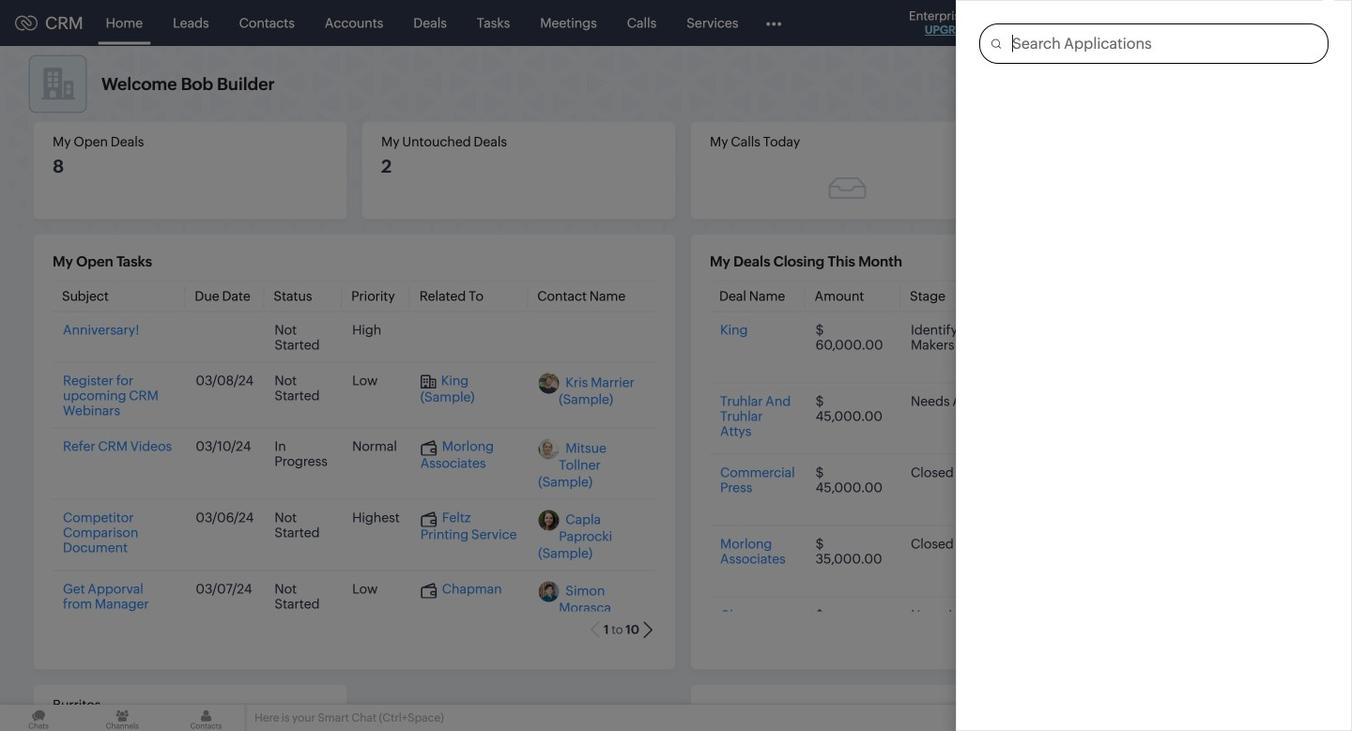 Task type: locate. For each thing, give the bounding box(es) containing it.
calendar image
[[1153, 15, 1169, 31]]

profile element
[[1256, 0, 1309, 46]]

create menu element
[[1022, 0, 1068, 46]]

contacts image
[[167, 705, 245, 731]]

search element
[[1068, 0, 1106, 46]]

logo image
[[15, 15, 38, 31]]

signals image
[[1117, 15, 1130, 31]]

profile image
[[1268, 8, 1298, 38]]



Task type: describe. For each thing, give the bounding box(es) containing it.
Search Applications text field
[[1001, 24, 1328, 63]]

create menu image
[[1033, 12, 1056, 34]]

search image
[[1079, 15, 1095, 31]]

channels image
[[84, 705, 161, 731]]

chats image
[[0, 705, 77, 731]]

signals element
[[1106, 0, 1142, 46]]



Task type: vqa. For each thing, say whether or not it's contained in the screenshot.
CORPORATION
no



